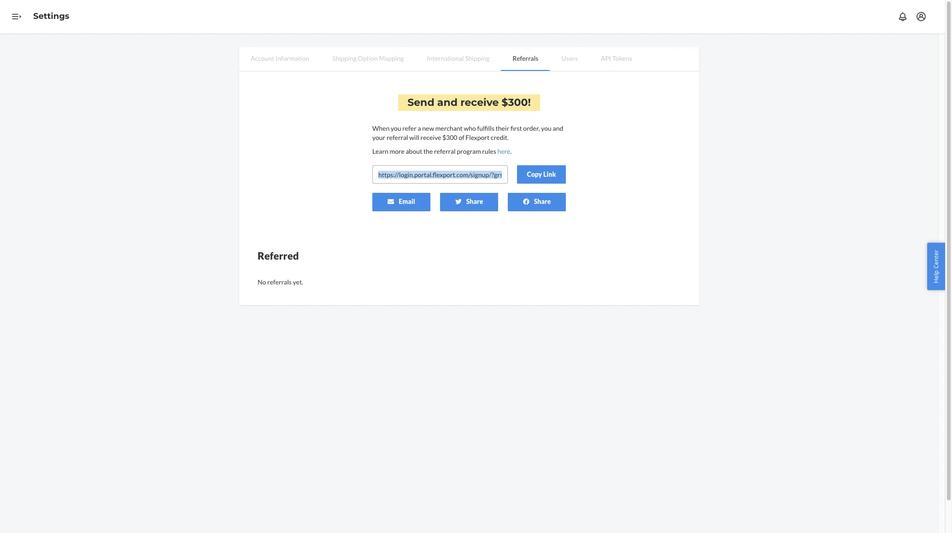Task type: describe. For each thing, give the bounding box(es) containing it.
their
[[496, 125, 509, 132]]

.
[[511, 148, 512, 155]]

share for twitter image at the top left of the page
[[466, 198, 483, 206]]

the
[[424, 148, 433, 155]]

here link
[[498, 148, 511, 155]]

shipping inside tab
[[465, 54, 490, 62]]

facebook image
[[523, 199, 530, 205]]

open account menu image
[[916, 11, 927, 22]]

$300 of flexport credit.
[[443, 134, 509, 142]]

users tab
[[550, 47, 590, 70]]

twitter image
[[455, 199, 462, 205]]

when
[[373, 125, 390, 132]]

1 you from the left
[[391, 125, 401, 132]]

learn
[[373, 148, 389, 155]]

learn more about the referral program rules here .
[[373, 148, 512, 155]]

link
[[544, 171, 556, 178]]

shipping option mapping tab
[[321, 47, 416, 70]]

1 horizontal spatial receive
[[461, 96, 499, 109]]

tokens
[[613, 54, 632, 62]]

center
[[932, 250, 941, 269]]

international shipping tab
[[416, 47, 501, 70]]

open navigation image
[[11, 11, 22, 22]]

settings link
[[33, 11, 69, 21]]

referrals tab
[[501, 47, 550, 71]]

1 vertical spatial $300
[[443, 134, 458, 142]]

first
[[511, 125, 522, 132]]

help center
[[932, 250, 941, 284]]

tab list containing account information
[[239, 47, 699, 71]]

program
[[457, 148, 481, 155]]

your
[[373, 134, 386, 142]]

when you refer a new merchant who fulfills their first order, you and your referral will receive
[[373, 125, 564, 142]]

email link
[[373, 193, 431, 212]]

1 vertical spatial referral
[[434, 148, 456, 155]]

copy link
[[527, 171, 556, 178]]

referral inside when you refer a new merchant who fulfills their first order, you and your referral will receive
[[387, 134, 408, 142]]

more
[[390, 148, 405, 155]]

shipping inside tab
[[332, 54, 357, 62]]

will
[[410, 134, 419, 142]]

yet.
[[293, 279, 303, 286]]



Task type: vqa. For each thing, say whether or not it's contained in the screenshot.
the Search
no



Task type: locate. For each thing, give the bounding box(es) containing it.
fulfills
[[477, 125, 495, 132]]

api
[[601, 54, 611, 62]]

0 vertical spatial and
[[437, 96, 458, 109]]

refer
[[403, 125, 417, 132]]

send
[[408, 96, 435, 109]]

shipping
[[332, 54, 357, 62], [465, 54, 490, 62]]

shipping left option
[[332, 54, 357, 62]]

send and receive $300 !
[[408, 96, 531, 109]]

1 horizontal spatial $300
[[502, 96, 528, 109]]

order,
[[523, 125, 540, 132]]

shipping option mapping
[[332, 54, 404, 62]]

referrals
[[513, 54, 539, 62]]

receive up fulfills
[[461, 96, 499, 109]]

international shipping
[[427, 54, 490, 62]]

2 share link from the left
[[508, 193, 566, 212]]

0 horizontal spatial you
[[391, 125, 401, 132]]

1 horizontal spatial referral
[[434, 148, 456, 155]]

share right facebook icon
[[534, 198, 551, 206]]

$300
[[502, 96, 528, 109], [443, 134, 458, 142]]

0 horizontal spatial and
[[437, 96, 458, 109]]

1 horizontal spatial you
[[541, 125, 552, 132]]

open notifications image
[[898, 11, 909, 22]]

1 horizontal spatial share link
[[508, 193, 566, 212]]

0 vertical spatial receive
[[461, 96, 499, 109]]

users
[[562, 54, 578, 62]]

option
[[358, 54, 378, 62]]

share for facebook icon
[[534, 198, 551, 206]]

who
[[464, 125, 476, 132]]

of
[[459, 134, 465, 142]]

you left refer
[[391, 125, 401, 132]]

0 horizontal spatial $300
[[443, 134, 458, 142]]

2 share from the left
[[534, 198, 551, 206]]

1 vertical spatial and
[[553, 125, 564, 132]]

and up merchant
[[437, 96, 458, 109]]

international
[[427, 54, 464, 62]]

shipping right international
[[465, 54, 490, 62]]

account
[[251, 54, 274, 62]]

email
[[399, 198, 415, 206]]

new
[[422, 125, 434, 132]]

information
[[276, 54, 309, 62]]

1 horizontal spatial shipping
[[465, 54, 490, 62]]

credit.
[[491, 134, 509, 142]]

referral right the the
[[434, 148, 456, 155]]

flexport
[[466, 134, 490, 142]]

0 horizontal spatial share
[[466, 198, 483, 206]]

copy link button
[[517, 166, 566, 184]]

you right order,
[[541, 125, 552, 132]]

1 horizontal spatial share
[[534, 198, 551, 206]]

0 horizontal spatial receive
[[421, 134, 441, 142]]

receive down new
[[421, 134, 441, 142]]

referral
[[387, 134, 408, 142], [434, 148, 456, 155]]

2 shipping from the left
[[465, 54, 490, 62]]

account information tab
[[239, 47, 321, 70]]

0 vertical spatial $300
[[502, 96, 528, 109]]

receive
[[461, 96, 499, 109], [421, 134, 441, 142]]

about
[[406, 148, 422, 155]]

and
[[437, 96, 458, 109], [553, 125, 564, 132]]

referral up more
[[387, 134, 408, 142]]

referred
[[258, 250, 299, 262]]

2 you from the left
[[541, 125, 552, 132]]

no referrals yet.
[[258, 279, 303, 286]]

share link
[[440, 193, 498, 212], [508, 193, 566, 212]]

rules
[[482, 148, 496, 155]]

$300 up "first"
[[502, 96, 528, 109]]

None text field
[[373, 166, 508, 184]]

1 share link from the left
[[440, 193, 498, 212]]

share
[[466, 198, 483, 206], [534, 198, 551, 206]]

1 horizontal spatial and
[[553, 125, 564, 132]]

settings
[[33, 11, 69, 21]]

and inside when you refer a new merchant who fulfills their first order, you and your referral will receive
[[553, 125, 564, 132]]

here
[[498, 148, 511, 155]]

help center button
[[928, 243, 946, 291]]

0 horizontal spatial referral
[[387, 134, 408, 142]]

api tokens tab
[[590, 47, 644, 70]]

api tokens
[[601, 54, 632, 62]]

envelope image
[[388, 199, 394, 205]]

no
[[258, 279, 266, 286]]

help
[[932, 271, 941, 284]]

referrals
[[267, 279, 292, 286]]

0 vertical spatial referral
[[387, 134, 408, 142]]

merchant
[[436, 125, 463, 132]]

and right order,
[[553, 125, 564, 132]]

a
[[418, 125, 421, 132]]

0 horizontal spatial share link
[[440, 193, 498, 212]]

1 share from the left
[[466, 198, 483, 206]]

account information
[[251, 54, 309, 62]]

1 vertical spatial receive
[[421, 134, 441, 142]]

share right twitter image at the top left of the page
[[466, 198, 483, 206]]

copy
[[527, 171, 542, 178]]

receive inside when you refer a new merchant who fulfills their first order, you and your referral will receive
[[421, 134, 441, 142]]

tab list
[[239, 47, 699, 71]]

you
[[391, 125, 401, 132], [541, 125, 552, 132]]

$300 down merchant
[[443, 134, 458, 142]]

0 horizontal spatial shipping
[[332, 54, 357, 62]]

1 shipping from the left
[[332, 54, 357, 62]]

!
[[528, 96, 531, 109]]

mapping
[[379, 54, 404, 62]]



